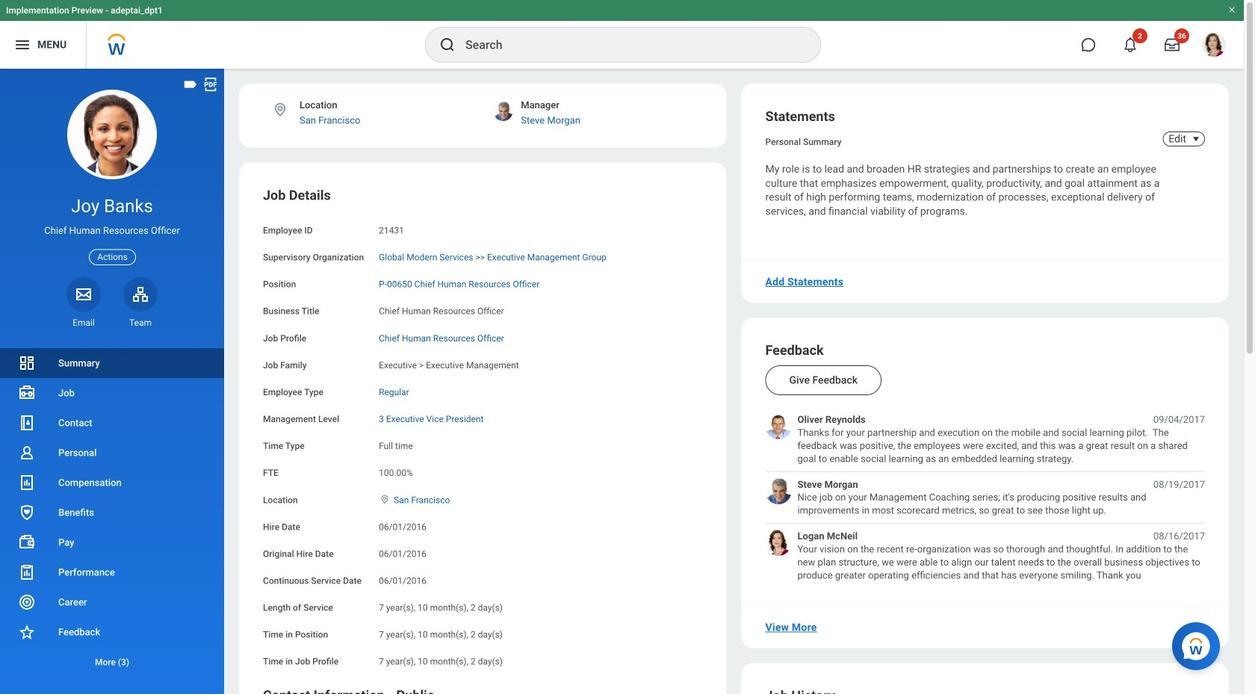 Task type: describe. For each thing, give the bounding box(es) containing it.
0 horizontal spatial list
[[0, 348, 224, 677]]

caret down image
[[1188, 133, 1206, 145]]

summary image
[[18, 354, 36, 372]]

search image
[[439, 36, 457, 54]]

navigation pane region
[[0, 69, 224, 694]]

profile logan mcneil image
[[1203, 33, 1226, 60]]

performance image
[[18, 564, 36, 581]]

feedback image
[[18, 623, 36, 641]]

Search Workday  search field
[[466, 28, 790, 61]]

1 horizontal spatial list
[[766, 413, 1206, 582]]

view printable version (pdf) image
[[203, 76, 219, 93]]

mail image
[[75, 285, 93, 303]]

view team image
[[132, 285, 149, 303]]

tag image
[[182, 76, 199, 93]]

notifications large image
[[1123, 37, 1138, 52]]

contact image
[[18, 414, 36, 432]]

personal summary element
[[766, 134, 842, 147]]

job image
[[18, 384, 36, 402]]

location image
[[272, 102, 288, 118]]

email joy banks element
[[67, 317, 101, 329]]

inbox large image
[[1165, 37, 1180, 52]]



Task type: locate. For each thing, give the bounding box(es) containing it.
benefits image
[[18, 504, 36, 522]]

close environment banner image
[[1228, 5, 1237, 14]]

banner
[[0, 0, 1244, 69]]

pay image
[[18, 534, 36, 552]]

compensation image
[[18, 474, 36, 492]]

career image
[[18, 593, 36, 611]]

personal image
[[18, 444, 36, 462]]

employee's photo (steve morgan) image
[[766, 478, 792, 504]]

employee's photo (logan mcneil) image
[[766, 530, 792, 556]]

list
[[0, 348, 224, 677], [766, 413, 1206, 582]]

full time element
[[379, 438, 413, 451]]

justify image
[[13, 36, 31, 54]]

team joy banks element
[[123, 317, 158, 329]]

group
[[263, 186, 703, 669]]

location image
[[379, 494, 391, 505]]

employee's photo (oliver reynolds) image
[[766, 413, 792, 440]]



Task type: vqa. For each thing, say whether or not it's contained in the screenshot.
the Summary image
yes



